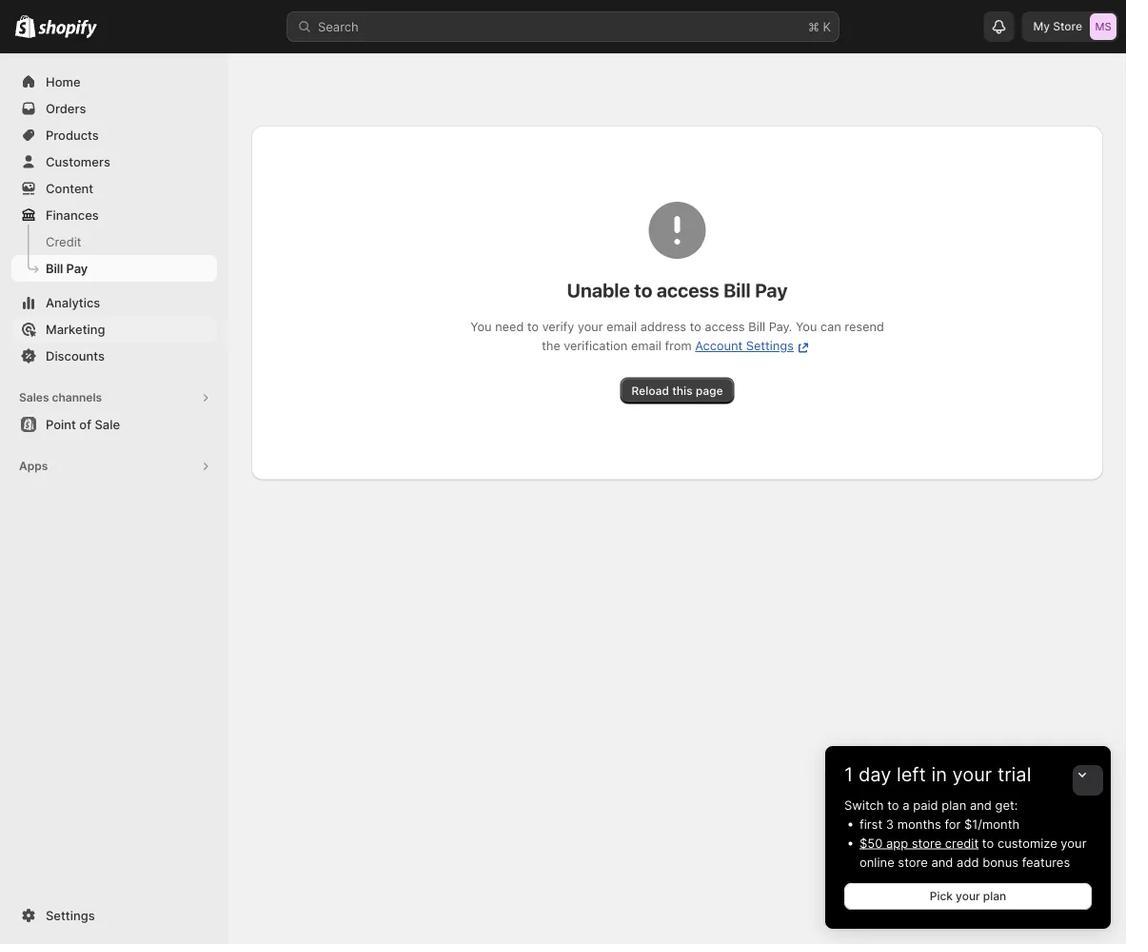Task type: describe. For each thing, give the bounding box(es) containing it.
settings
[[46, 908, 95, 923]]

switch
[[844, 798, 884, 813]]

first
[[860, 817, 883, 832]]

pick
[[930, 890, 953, 903]]

$50
[[860, 836, 883, 851]]

finances
[[46, 208, 99, 222]]

to customize your online store and add bonus features
[[860, 836, 1087, 870]]

first 3 months for $1/month
[[860, 817, 1020, 832]]

switch to a paid plan and get:
[[844, 798, 1018, 813]]

3
[[886, 817, 894, 832]]

⌘
[[808, 19, 820, 34]]

home link
[[11, 69, 217, 95]]

content
[[46, 181, 93, 196]]

$50 app store credit
[[860, 836, 979, 851]]

months
[[897, 817, 941, 832]]

⌘ k
[[808, 19, 831, 34]]

sales channels button
[[11, 385, 217, 411]]

point of sale
[[46, 417, 120, 432]]

settings link
[[11, 903, 217, 929]]

credit
[[945, 836, 979, 851]]

shopify image
[[15, 15, 35, 38]]

trial
[[998, 763, 1031, 786]]

1 day left in your trial element
[[825, 796, 1111, 929]]

pay
[[66, 261, 88, 276]]

customize
[[998, 836, 1057, 851]]

features
[[1022, 855, 1070, 870]]

day
[[859, 763, 891, 786]]

my store image
[[1090, 13, 1117, 40]]

pick your plan
[[930, 890, 1006, 903]]

apps button
[[11, 453, 217, 480]]

point of sale button
[[0, 411, 228, 438]]

shopify image
[[38, 19, 97, 39]]

paid
[[913, 798, 938, 813]]

get:
[[995, 798, 1018, 813]]

bill pay link
[[11, 255, 217, 282]]

credit link
[[11, 228, 217, 255]]

add
[[957, 855, 979, 870]]

home
[[46, 74, 81, 89]]

store
[[1053, 20, 1082, 33]]

1
[[844, 763, 853, 786]]

k
[[823, 19, 831, 34]]

finances link
[[11, 202, 217, 228]]

bill
[[46, 261, 63, 276]]

content link
[[11, 175, 217, 202]]

credit
[[46, 234, 81, 249]]



Task type: locate. For each thing, give the bounding box(es) containing it.
products link
[[11, 122, 217, 149]]

sales
[[19, 391, 49, 405]]

1 vertical spatial store
[[898, 855, 928, 870]]

1 vertical spatial plan
[[983, 890, 1006, 903]]

0 vertical spatial and
[[970, 798, 992, 813]]

analytics link
[[11, 289, 217, 316]]

for
[[945, 817, 961, 832]]

customers
[[46, 154, 110, 169]]

online
[[860, 855, 895, 870]]

0 vertical spatial your
[[953, 763, 992, 786]]

$50 app store credit link
[[860, 836, 979, 851]]

marketing link
[[11, 316, 217, 343]]

left
[[897, 763, 926, 786]]

orders link
[[11, 95, 217, 122]]

store down the $50 app store credit link
[[898, 855, 928, 870]]

app
[[886, 836, 908, 851]]

products
[[46, 128, 99, 142]]

0 vertical spatial plan
[[942, 798, 967, 813]]

channels
[[52, 391, 102, 405]]

my
[[1033, 20, 1050, 33]]

0 horizontal spatial plan
[[942, 798, 967, 813]]

plan
[[942, 798, 967, 813], [983, 890, 1006, 903]]

and left add
[[931, 855, 953, 870]]

0 horizontal spatial to
[[887, 798, 899, 813]]

and inside to customize your online store and add bonus features
[[931, 855, 953, 870]]

pick your plan link
[[844, 883, 1092, 910]]

your
[[953, 763, 992, 786], [1061, 836, 1087, 851], [956, 890, 980, 903]]

1 day left in your trial
[[844, 763, 1031, 786]]

1 vertical spatial to
[[982, 836, 994, 851]]

bonus
[[983, 855, 1019, 870]]

apps
[[19, 459, 48, 473]]

and
[[970, 798, 992, 813], [931, 855, 953, 870]]

to left a
[[887, 798, 899, 813]]

store inside to customize your online store and add bonus features
[[898, 855, 928, 870]]

sale
[[95, 417, 120, 432]]

your right pick
[[956, 890, 980, 903]]

orders
[[46, 101, 86, 116]]

your inside to customize your online store and add bonus features
[[1061, 836, 1087, 851]]

your inside 'dropdown button'
[[953, 763, 992, 786]]

of
[[79, 417, 91, 432]]

to down $1/month
[[982, 836, 994, 851]]

analytics
[[46, 295, 100, 310]]

point
[[46, 417, 76, 432]]

discounts link
[[11, 343, 217, 369]]

your right in
[[953, 763, 992, 786]]

2 vertical spatial your
[[956, 890, 980, 903]]

to
[[887, 798, 899, 813], [982, 836, 994, 851]]

1 horizontal spatial to
[[982, 836, 994, 851]]

marketing
[[46, 322, 105, 337]]

to inside to customize your online store and add bonus features
[[982, 836, 994, 851]]

a
[[903, 798, 910, 813]]

0 horizontal spatial and
[[931, 855, 953, 870]]

0 vertical spatial store
[[912, 836, 942, 851]]

0 vertical spatial to
[[887, 798, 899, 813]]

and up $1/month
[[970, 798, 992, 813]]

customers link
[[11, 149, 217, 175]]

your up features
[[1061, 836, 1087, 851]]

my store
[[1033, 20, 1082, 33]]

bill pay
[[46, 261, 88, 276]]

1 horizontal spatial plan
[[983, 890, 1006, 903]]

$1/month
[[964, 817, 1020, 832]]

1 vertical spatial your
[[1061, 836, 1087, 851]]

and for store
[[931, 855, 953, 870]]

plan down bonus
[[983, 890, 1006, 903]]

sales channels
[[19, 391, 102, 405]]

1 day left in your trial button
[[825, 746, 1111, 786]]

plan up for
[[942, 798, 967, 813]]

search
[[318, 19, 359, 34]]

point of sale link
[[11, 411, 217, 438]]

discounts
[[46, 348, 105, 363]]

store
[[912, 836, 942, 851], [898, 855, 928, 870]]

1 vertical spatial and
[[931, 855, 953, 870]]

and for plan
[[970, 798, 992, 813]]

1 horizontal spatial and
[[970, 798, 992, 813]]

in
[[932, 763, 947, 786]]

store down months
[[912, 836, 942, 851]]



Task type: vqa. For each thing, say whether or not it's contained in the screenshot.
White
no



